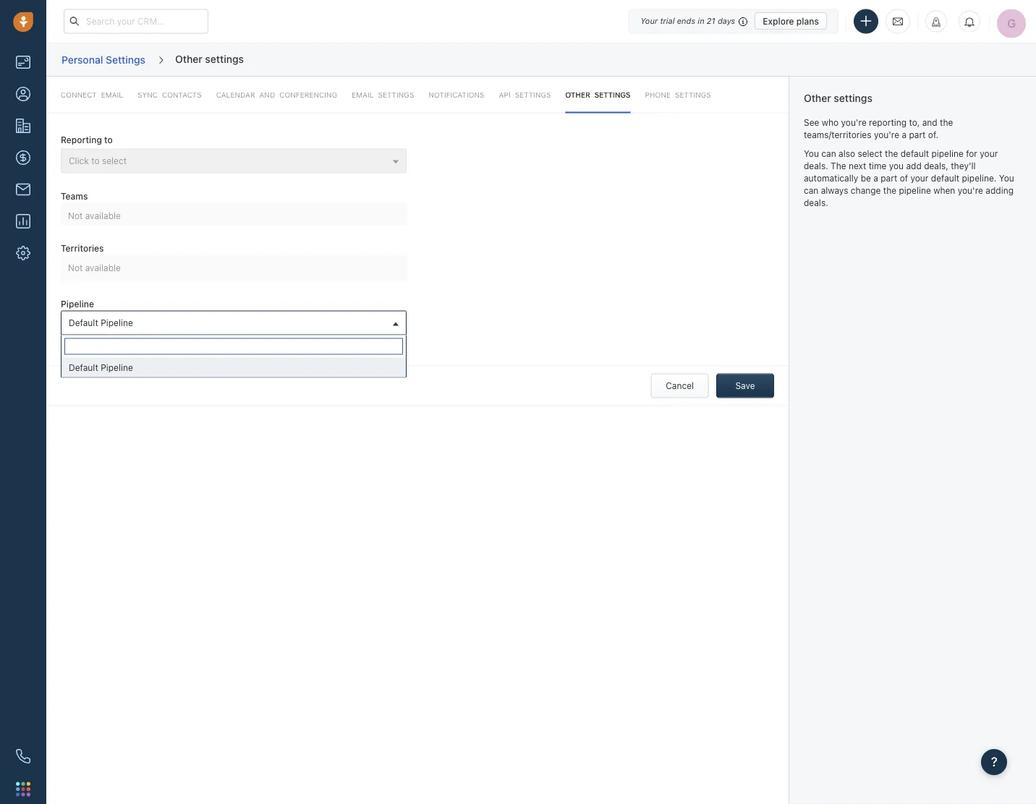 Task type: describe. For each thing, give the bounding box(es) containing it.
email settings link
[[352, 77, 414, 113]]

manage
[[73, 340, 106, 350]]

reporting to
[[61, 134, 113, 145]]

next
[[849, 161, 866, 171]]

pipelines
[[132, 340, 168, 350]]

part inside you can also select the default pipeline for your deals. the next time you add deals, they'll automatically be a part of your default pipeline. you can always change the pipeline when you're adding deals.
[[881, 173, 898, 183]]

settings for api settings
[[515, 90, 551, 99]]

trial
[[660, 16, 675, 26]]

select inside button
[[102, 156, 127, 166]]

in
[[698, 16, 705, 26]]

pipeline.
[[962, 173, 997, 183]]

sync contacts
[[138, 90, 202, 99]]

1 vertical spatial your
[[911, 173, 929, 183]]

sales
[[108, 340, 129, 350]]

your trial ends in 21 days
[[641, 16, 735, 26]]

for
[[966, 148, 978, 158]]

cancel button
[[651, 374, 709, 398]]

default pipeline for default pipeline dropdown button
[[69, 318, 133, 328]]

api settings
[[499, 90, 551, 99]]

1 deals. from the top
[[804, 161, 828, 171]]

days
[[718, 16, 735, 26]]

email settings
[[352, 90, 414, 99]]

default for default pipeline dropdown button
[[69, 318, 98, 328]]

calendar and conferencing
[[216, 90, 337, 99]]

to for reporting
[[104, 134, 113, 145]]

0 vertical spatial default
[[901, 148, 929, 158]]

to,
[[909, 117, 920, 127]]

1 vertical spatial can
[[804, 185, 819, 196]]

phone element
[[9, 743, 38, 771]]

sync
[[138, 90, 158, 99]]

connect
[[61, 90, 97, 99]]

tab list containing connect email
[[46, 77, 789, 113]]

other settings inside tab list
[[566, 90, 631, 99]]

available for territories
[[85, 263, 121, 273]]

teams
[[61, 191, 88, 201]]

see who you're reporting to, and the teams/territories you're a part of.
[[804, 117, 953, 140]]

settings up calendar
[[205, 53, 244, 65]]

default pipeline list box
[[62, 358, 406, 377]]

manage sales pipelines
[[73, 340, 168, 350]]

what's new image
[[931, 17, 942, 27]]

calendar
[[216, 90, 255, 99]]

you
[[889, 161, 904, 171]]

notifications link
[[429, 77, 485, 113]]

settings right phone
[[675, 90, 711, 99]]

manage sales pipelines link
[[50, 340, 179, 351]]

api settings link
[[499, 77, 551, 113]]

reporting
[[61, 134, 102, 145]]

connect email link
[[61, 77, 123, 113]]

settings left phone
[[595, 90, 631, 99]]

when
[[934, 185, 956, 196]]

calendar and conferencing link
[[216, 77, 337, 113]]

and inside see who you're reporting to, and the teams/territories you're a part of.
[[922, 117, 938, 127]]

teams/territories
[[804, 130, 872, 140]]

0 vertical spatial you
[[804, 148, 819, 158]]

personal settings
[[62, 53, 146, 65]]

the
[[831, 161, 846, 171]]

reporting
[[869, 117, 907, 127]]

adding
[[986, 185, 1014, 196]]

add
[[906, 161, 922, 171]]

0 vertical spatial pipeline
[[932, 148, 964, 158]]

1 vertical spatial default
[[931, 173, 960, 183]]

select inside you can also select the default pipeline for your deals. the next time you add deals, they'll automatically be a part of your default pipeline. you can always change the pipeline when you're adding deals.
[[858, 148, 883, 158]]

freshworks switcher image
[[16, 783, 30, 797]]

default for default pipeline list box
[[69, 362, 98, 373]]

1 vertical spatial you're
[[874, 130, 900, 140]]

to for click
[[91, 156, 100, 166]]

default pipeline button
[[61, 311, 407, 335]]

be
[[861, 173, 871, 183]]

settings for email settings
[[378, 90, 414, 99]]

tab panel containing reporting to
[[46, 77, 789, 407]]

conferencing
[[279, 90, 337, 99]]

explore plans
[[763, 16, 819, 26]]

default pipeline option
[[62, 358, 406, 377]]

save button
[[716, 374, 774, 398]]

phone settings
[[645, 90, 711, 99]]



Task type: vqa. For each thing, say whether or not it's contained in the screenshot.
Accounts Import
no



Task type: locate. For each thing, give the bounding box(es) containing it.
your down add
[[911, 173, 929, 183]]

default up manage at the left top of page
[[69, 318, 98, 328]]

always
[[821, 185, 849, 196]]

2 vertical spatial you're
[[958, 185, 983, 196]]

personal settings link
[[61, 48, 146, 71]]

0 horizontal spatial to
[[91, 156, 100, 166]]

you down the 'see'
[[804, 148, 819, 158]]

can down automatically
[[804, 185, 819, 196]]

0 vertical spatial default pipeline
[[69, 318, 133, 328]]

can
[[822, 148, 836, 158], [804, 185, 819, 196]]

default pipeline inside dropdown button
[[69, 318, 133, 328]]

1 vertical spatial not available
[[68, 263, 121, 273]]

your
[[980, 148, 998, 158], [911, 173, 929, 183]]

1 vertical spatial deals.
[[804, 198, 828, 208]]

you're inside you can also select the default pipeline for your deals. the next time you add deals, they'll automatically be a part of your default pipeline. you can always change the pipeline when you're adding deals.
[[958, 185, 983, 196]]

settings
[[106, 53, 146, 65], [378, 90, 414, 99], [515, 90, 551, 99]]

pipeline for default pipeline dropdown button
[[101, 318, 133, 328]]

2 vertical spatial the
[[884, 185, 897, 196]]

click to select button
[[61, 149, 407, 173]]

territories
[[61, 243, 104, 254]]

1 available from the top
[[85, 211, 121, 221]]

settings right api
[[515, 90, 551, 99]]

default pipeline down manage at the left top of page
[[69, 362, 133, 373]]

pipeline up the sales
[[101, 318, 133, 328]]

you up adding at top right
[[999, 173, 1014, 183]]

0 vertical spatial the
[[940, 117, 953, 127]]

you're
[[841, 117, 867, 127], [874, 130, 900, 140], [958, 185, 983, 196]]

deals. up automatically
[[804, 161, 828, 171]]

the right to,
[[940, 117, 953, 127]]

not down territories
[[68, 263, 83, 273]]

1 horizontal spatial settings
[[378, 90, 414, 99]]

email
[[101, 90, 123, 99]]

default up add
[[901, 148, 929, 158]]

1 horizontal spatial pipeline
[[932, 148, 964, 158]]

0 vertical spatial to
[[104, 134, 113, 145]]

available
[[85, 211, 121, 221], [85, 263, 121, 273]]

not for territories
[[68, 263, 83, 273]]

a inside see who you're reporting to, and the teams/territories you're a part of.
[[902, 130, 907, 140]]

0 vertical spatial you're
[[841, 117, 867, 127]]

default
[[901, 148, 929, 158], [931, 173, 960, 183]]

2 horizontal spatial you're
[[958, 185, 983, 196]]

the up you
[[885, 148, 898, 158]]

other up contacts
[[175, 53, 202, 65]]

2 vertical spatial pipeline
[[101, 362, 133, 373]]

the inside see who you're reporting to, and the teams/territories you're a part of.
[[940, 117, 953, 127]]

deals,
[[924, 161, 949, 171]]

settings
[[205, 53, 244, 65], [595, 90, 631, 99], [675, 90, 711, 99], [834, 92, 873, 104]]

api
[[499, 90, 511, 99]]

to inside button
[[91, 156, 100, 166]]

other up the 'see'
[[804, 92, 831, 104]]

0 horizontal spatial your
[[911, 173, 929, 183]]

1 vertical spatial the
[[885, 148, 898, 158]]

who
[[822, 117, 839, 127]]

1 horizontal spatial default
[[931, 173, 960, 183]]

0 horizontal spatial pipeline
[[899, 185, 931, 196]]

2 horizontal spatial other
[[804, 92, 831, 104]]

settings up who
[[834, 92, 873, 104]]

your right the for
[[980, 148, 998, 158]]

the right "change"
[[884, 185, 897, 196]]

0 vertical spatial deals.
[[804, 161, 828, 171]]

also
[[839, 148, 855, 158]]

other right api settings
[[566, 90, 590, 99]]

2 deals. from the top
[[804, 198, 828, 208]]

connect email
[[61, 90, 123, 99]]

1 horizontal spatial part
[[909, 130, 926, 140]]

explore plans link
[[755, 12, 827, 30]]

available for teams
[[85, 211, 121, 221]]

the
[[940, 117, 953, 127], [885, 148, 898, 158], [884, 185, 897, 196]]

default inside option
[[69, 362, 98, 373]]

save
[[736, 381, 755, 391]]

1 not available from the top
[[68, 211, 121, 221]]

1 not from the top
[[68, 211, 83, 221]]

and right calendar
[[259, 90, 275, 99]]

1 vertical spatial not
[[68, 263, 83, 273]]

to
[[104, 134, 113, 145], [91, 156, 100, 166]]

1 horizontal spatial can
[[822, 148, 836, 158]]

0 vertical spatial available
[[85, 211, 121, 221]]

0 vertical spatial and
[[259, 90, 275, 99]]

default
[[69, 318, 98, 328], [69, 362, 98, 373]]

2 horizontal spatial other settings
[[804, 92, 873, 104]]

phone image
[[16, 750, 30, 764]]

your
[[641, 16, 658, 26]]

available down teams
[[85, 211, 121, 221]]

0 horizontal spatial default
[[901, 148, 929, 158]]

email
[[352, 90, 374, 99]]

they'll
[[951, 161, 976, 171]]

other inside tab list
[[566, 90, 590, 99]]

pipeline for default pipeline list box
[[101, 362, 133, 373]]

not available for territories
[[68, 263, 121, 273]]

1 horizontal spatial a
[[902, 130, 907, 140]]

you're down 'pipeline.'
[[958, 185, 983, 196]]

2 not available from the top
[[68, 263, 121, 273]]

2 default pipeline from the top
[[69, 362, 133, 373]]

pipeline
[[61, 299, 94, 309], [101, 318, 133, 328], [101, 362, 133, 373]]

explore
[[763, 16, 794, 26]]

part
[[909, 130, 926, 140], [881, 173, 898, 183]]

0 horizontal spatial you're
[[841, 117, 867, 127]]

click
[[69, 156, 89, 166]]

you can also select the default pipeline for your deals. the next time you add deals, they'll automatically be a part of your default pipeline. you can always change the pipeline when you're adding deals.
[[804, 148, 1014, 208]]

available down territories
[[85, 263, 121, 273]]

1 vertical spatial and
[[922, 117, 938, 127]]

1 vertical spatial a
[[874, 173, 879, 183]]

default inside dropdown button
[[69, 318, 98, 328]]

tab list
[[46, 77, 789, 113]]

not down teams
[[68, 211, 83, 221]]

to right click at the left of page
[[91, 156, 100, 166]]

of
[[900, 173, 908, 183]]

default pipeline inside option
[[69, 362, 133, 373]]

other settings up who
[[804, 92, 873, 104]]

personal
[[62, 53, 103, 65]]

pipeline up 'deals,'
[[932, 148, 964, 158]]

not available for teams
[[68, 211, 121, 221]]

2 available from the top
[[85, 263, 121, 273]]

sync contacts link
[[138, 77, 202, 113]]

0 vertical spatial can
[[822, 148, 836, 158]]

default up when
[[931, 173, 960, 183]]

to up click to select
[[104, 134, 113, 145]]

and up of. at right top
[[922, 117, 938, 127]]

pipeline up manage at the left top of page
[[61, 299, 94, 309]]

other settings
[[175, 53, 244, 65], [566, 90, 631, 99], [804, 92, 873, 104]]

pipeline down manage sales pipelines link
[[101, 362, 133, 373]]

1 vertical spatial part
[[881, 173, 898, 183]]

1 vertical spatial pipeline
[[899, 185, 931, 196]]

you're up teams/territories
[[841, 117, 867, 127]]

1 horizontal spatial you're
[[874, 130, 900, 140]]

automatically
[[804, 173, 859, 183]]

1 vertical spatial pipeline
[[101, 318, 133, 328]]

deals.
[[804, 161, 828, 171], [804, 198, 828, 208]]

0 horizontal spatial you
[[804, 148, 819, 158]]

a right be
[[874, 173, 879, 183]]

1 vertical spatial default pipeline
[[69, 362, 133, 373]]

0 vertical spatial your
[[980, 148, 998, 158]]

0 horizontal spatial select
[[102, 156, 127, 166]]

0 horizontal spatial settings
[[106, 53, 146, 65]]

part inside see who you're reporting to, and the teams/territories you're a part of.
[[909, 130, 926, 140]]

change
[[851, 185, 881, 196]]

1 horizontal spatial you
[[999, 173, 1014, 183]]

0 vertical spatial a
[[902, 130, 907, 140]]

1 vertical spatial to
[[91, 156, 100, 166]]

2 horizontal spatial settings
[[515, 90, 551, 99]]

you
[[804, 148, 819, 158], [999, 173, 1014, 183]]

default down manage at the left top of page
[[69, 362, 98, 373]]

phone settings link
[[645, 77, 711, 113]]

select
[[858, 148, 883, 158], [102, 156, 127, 166]]

Search your CRM... text field
[[64, 9, 208, 34]]

1 vertical spatial available
[[85, 263, 121, 273]]

settings up the email
[[106, 53, 146, 65]]

a
[[902, 130, 907, 140], [874, 173, 879, 183]]

0 horizontal spatial and
[[259, 90, 275, 99]]

default pipeline up manage at the left top of page
[[69, 318, 133, 328]]

1 horizontal spatial to
[[104, 134, 113, 145]]

0 vertical spatial not available
[[68, 211, 121, 221]]

phone
[[645, 90, 671, 99]]

1 default from the top
[[69, 318, 98, 328]]

and inside tab list
[[259, 90, 275, 99]]

a inside you can also select the default pipeline for your deals. the next time you add deals, they'll automatically be a part of your default pipeline. you can always change the pipeline when you're adding deals.
[[874, 173, 879, 183]]

2 not from the top
[[68, 263, 83, 273]]

1 horizontal spatial and
[[922, 117, 938, 127]]

send email image
[[893, 15, 903, 27]]

21
[[707, 16, 716, 26]]

0 horizontal spatial other
[[175, 53, 202, 65]]

other settings up calendar
[[175, 53, 244, 65]]

0 horizontal spatial a
[[874, 173, 879, 183]]

not for teams
[[68, 211, 83, 221]]

not available down teams
[[68, 211, 121, 221]]

0 vertical spatial default
[[69, 318, 98, 328]]

pipeline inside 'default pipeline' option
[[101, 362, 133, 373]]

other settings left phone
[[566, 90, 631, 99]]

1 vertical spatial default
[[69, 362, 98, 373]]

not available
[[68, 211, 121, 221], [68, 263, 121, 273]]

0 horizontal spatial can
[[804, 185, 819, 196]]

1 vertical spatial you
[[999, 173, 1014, 183]]

select up time
[[858, 148, 883, 158]]

settings for personal settings
[[106, 53, 146, 65]]

click to select
[[69, 156, 127, 166]]

not
[[68, 211, 83, 221], [68, 263, 83, 273]]

None search field
[[64, 338, 403, 355]]

pipeline inside default pipeline dropdown button
[[101, 318, 133, 328]]

notifications
[[429, 90, 485, 99]]

1 default pipeline from the top
[[69, 318, 133, 328]]

of.
[[928, 130, 939, 140]]

default pipeline for default pipeline list box
[[69, 362, 133, 373]]

part down you
[[881, 173, 898, 183]]

time
[[869, 161, 887, 171]]

can up "the"
[[822, 148, 836, 158]]

1 horizontal spatial other settings
[[566, 90, 631, 99]]

0 vertical spatial part
[[909, 130, 926, 140]]

a down reporting
[[902, 130, 907, 140]]

2 default from the top
[[69, 362, 98, 373]]

pipeline
[[932, 148, 964, 158], [899, 185, 931, 196]]

other
[[175, 53, 202, 65], [566, 90, 590, 99], [804, 92, 831, 104]]

0 horizontal spatial other settings
[[175, 53, 244, 65]]

part down to,
[[909, 130, 926, 140]]

deals. down always
[[804, 198, 828, 208]]

other settings link
[[566, 77, 631, 113]]

default pipeline
[[69, 318, 133, 328], [69, 362, 133, 373]]

1 horizontal spatial other
[[566, 90, 590, 99]]

select down reporting to
[[102, 156, 127, 166]]

0 horizontal spatial part
[[881, 173, 898, 183]]

and
[[259, 90, 275, 99], [922, 117, 938, 127]]

pipeline down of
[[899, 185, 931, 196]]

not available down territories
[[68, 263, 121, 273]]

0 vertical spatial not
[[68, 211, 83, 221]]

cancel
[[666, 381, 694, 391]]

plans
[[797, 16, 819, 26]]

you're down reporting
[[874, 130, 900, 140]]

contacts
[[162, 90, 202, 99]]

1 horizontal spatial select
[[858, 148, 883, 158]]

see
[[804, 117, 819, 127]]

ends
[[677, 16, 696, 26]]

tab panel
[[46, 77, 789, 407]]

0 vertical spatial pipeline
[[61, 299, 94, 309]]

settings right email
[[378, 90, 414, 99]]

1 horizontal spatial your
[[980, 148, 998, 158]]



